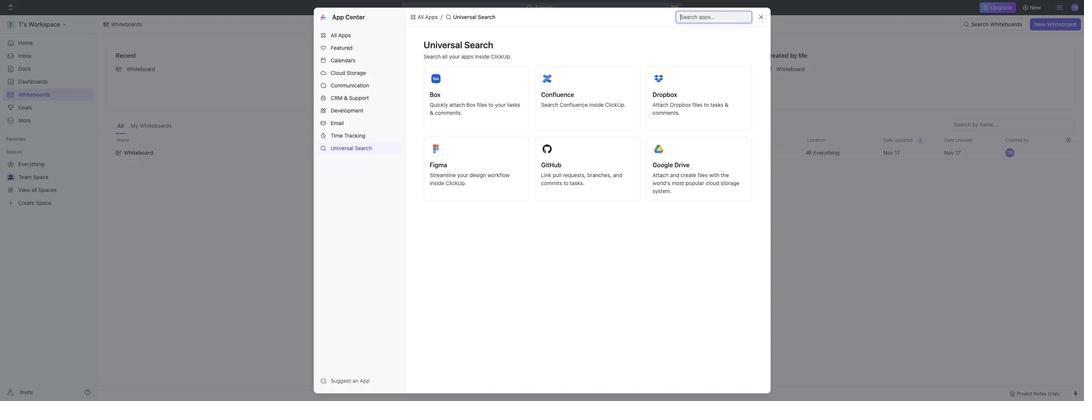 Task type: locate. For each thing, give the bounding box(es) containing it.
whiteboards link
[[3, 89, 94, 101]]

universal inside universal search search all your apps inside clickup.
[[424, 40, 463, 50]]

box up quickly
[[430, 91, 441, 98]]

inside inside confluence search confluence inside clickup.
[[590, 102, 604, 108]]

all left the my on the left top of the page
[[117, 123, 124, 129]]

tb
[[1007, 150, 1013, 156]]

and up most
[[670, 172, 680, 179]]

my whiteboards button
[[129, 119, 174, 134]]

streamline
[[430, 172, 456, 179]]

1 vertical spatial your
[[495, 102, 506, 108]]

inside inside universal search search all your apps inside clickup.
[[475, 53, 490, 60]]

inside
[[475, 53, 490, 60], [590, 102, 604, 108], [430, 180, 444, 187]]

1 horizontal spatial box
[[467, 102, 476, 108]]

0 horizontal spatial favorites
[[6, 136, 26, 142]]

apps up featured
[[338, 32, 351, 38]]

all apps
[[418, 14, 438, 20], [331, 32, 351, 38]]

0 horizontal spatial comments.
[[435, 110, 462, 116]]

2 17 from the left
[[956, 150, 961, 156]]

whiteboards left the will
[[576, 96, 604, 102]]

inside down streamline on the top left of page
[[430, 180, 444, 187]]

new
[[1030, 4, 1042, 11], [1035, 21, 1046, 27]]

0 vertical spatial confluence
[[541, 91, 574, 98]]

2 vertical spatial your
[[458, 172, 468, 179]]

calendars
[[331, 57, 356, 64]]

1 attach from the top
[[653, 102, 669, 108]]

2 jcwtj image from the left
[[446, 14, 452, 20]]

suggest an app
[[331, 378, 370, 385]]

by down search by name... text box
[[1024, 137, 1029, 143]]

0 horizontal spatial 17
[[895, 150, 901, 156]]

all apps up featured
[[331, 32, 351, 38]]

by
[[791, 52, 798, 59], [1024, 137, 1029, 143]]

1 vertical spatial inside
[[590, 102, 604, 108]]

and right branches,
[[614, 172, 623, 179]]

to inside dropbox attach dropbox files to tasks & comments.
[[704, 102, 709, 108]]

confluence
[[541, 91, 574, 98], [560, 102, 588, 108]]

0 vertical spatial by
[[791, 52, 798, 59]]

0 vertical spatial new
[[1030, 4, 1042, 11]]

me
[[799, 52, 808, 59]]

0 horizontal spatial whiteboard link
[[113, 63, 419, 75]]

1 tasks from the left
[[508, 102, 521, 108]]

whiteboards
[[111, 21, 142, 27], [991, 21, 1023, 27], [18, 91, 50, 98], [576, 96, 604, 102], [140, 123, 172, 129]]

0 horizontal spatial jcwtj image
[[410, 14, 416, 20]]

google drive attach and create files with the world's most popular cloud storage system.
[[653, 162, 740, 195]]

by inside row
[[1024, 137, 1029, 143]]

2 vertical spatial all
[[117, 123, 124, 129]]

1 horizontal spatial to
[[564, 180, 569, 187]]

1 vertical spatial box
[[467, 102, 476, 108]]

design
[[470, 172, 486, 179]]

apps left /
[[425, 14, 438, 20]]

search inside confluence search confluence inside clickup.
[[541, 102, 559, 108]]

date for date updated
[[884, 137, 894, 143]]

jcwtj image right /
[[446, 14, 452, 20]]

apps
[[425, 14, 438, 20], [338, 32, 351, 38]]

date left updated
[[884, 137, 894, 143]]

universal inside "link"
[[331, 145, 354, 152]]

search
[[478, 14, 496, 20], [972, 21, 989, 27], [465, 40, 494, 50], [424, 53, 441, 60], [541, 102, 559, 108], [355, 145, 372, 152]]

1 and from the left
[[614, 172, 623, 179]]

universal search down time tracking
[[331, 145, 372, 152]]

created
[[766, 52, 789, 59], [1006, 137, 1023, 143]]

0 vertical spatial box
[[430, 91, 441, 98]]

2 vertical spatial inside
[[430, 180, 444, 187]]

date
[[884, 137, 894, 143], [945, 137, 955, 143]]

universal
[[453, 14, 477, 20], [424, 40, 463, 50], [331, 145, 354, 152]]

whiteboards inside the sidebar navigation
[[18, 91, 50, 98]]

favorites
[[441, 52, 467, 59], [6, 136, 26, 142]]

1 vertical spatial all apps link
[[317, 29, 402, 42]]

attach
[[450, 102, 465, 108]]

nov down date updated
[[884, 150, 894, 156]]

1 nov from the left
[[884, 150, 894, 156]]

github
[[541, 162, 562, 169]]

17
[[895, 150, 901, 156], [956, 150, 961, 156]]

whiteboards right the my on the left top of the page
[[140, 123, 172, 129]]

spaces
[[6, 149, 22, 155]]

date created button
[[940, 134, 977, 146]]

& inside dropbox attach dropbox files to tasks & comments.
[[725, 102, 729, 108]]

0 horizontal spatial and
[[614, 172, 623, 179]]

1 horizontal spatial all apps
[[418, 14, 438, 20]]

pull
[[553, 172, 562, 179]]

0 horizontal spatial to
[[489, 102, 494, 108]]

my
[[131, 123, 138, 129]]

1 horizontal spatial created
[[1006, 137, 1023, 143]]

1 vertical spatial created
[[1006, 137, 1023, 143]]

2 horizontal spatial &
[[725, 102, 729, 108]]

0 horizontal spatial inside
[[430, 180, 444, 187]]

0 horizontal spatial clickup.
[[446, 180, 467, 187]]

all apps left /
[[418, 14, 438, 20]]

whiteboards up recent
[[111, 21, 142, 27]]

google
[[653, 162, 673, 169]]

1 horizontal spatial nov
[[945, 150, 955, 156]]

universal search right /
[[453, 14, 496, 20]]

tasks inside box quickly attach box files to your tasks & comments.
[[508, 102, 521, 108]]

app right the an
[[360, 378, 370, 385]]

dropbox
[[653, 91, 678, 98], [670, 102, 691, 108]]

goals
[[18, 104, 32, 111]]

0 vertical spatial your
[[449, 53, 460, 60]]

1 horizontal spatial comments.
[[653, 110, 680, 116]]

0 horizontal spatial all
[[117, 123, 124, 129]]

2 whiteboard link from the left
[[763, 63, 1069, 75]]

tab list
[[115, 119, 174, 134]]

time tracking link
[[317, 130, 402, 142]]

inbox link
[[3, 50, 94, 62]]

whiteboard link
[[113, 63, 419, 75], [763, 63, 1069, 75]]

0 horizontal spatial created
[[766, 52, 789, 59]]

0 horizontal spatial apps
[[338, 32, 351, 38]]

commits
[[541, 180, 562, 187]]

1 vertical spatial by
[[1024, 137, 1029, 143]]

nov 17 down date created button
[[945, 150, 961, 156]]

0 vertical spatial apps
[[425, 14, 438, 20]]

0 vertical spatial clickup.
[[491, 53, 512, 60]]

1 row from the top
[[106, 134, 1076, 147]]

2 horizontal spatial all
[[418, 14, 424, 20]]

upgrade
[[991, 4, 1013, 11]]

new for new
[[1030, 4, 1042, 11]]

all inside button
[[117, 123, 124, 129]]

universal search
[[453, 14, 496, 20], [331, 145, 372, 152]]

0 horizontal spatial date
[[884, 137, 894, 143]]

github link pull requests, branches, and commits to tasks.
[[541, 162, 623, 187]]

quickly
[[430, 102, 448, 108]]

inside left the will
[[590, 102, 604, 108]]

universal search inside "link"
[[331, 145, 372, 152]]

attach inside dropbox attach dropbox files to tasks & comments.
[[653, 102, 669, 108]]

inside right apps
[[475, 53, 490, 60]]

comments. inside box quickly attach box files to your tasks & comments.
[[435, 110, 462, 116]]

box
[[430, 91, 441, 98], [467, 102, 476, 108]]

2 comments. from the left
[[653, 110, 680, 116]]

all up featured
[[331, 32, 337, 38]]

all button
[[115, 119, 126, 134]]

universal up all
[[424, 40, 463, 50]]

universal right /
[[453, 14, 477, 20]]

0 vertical spatial attach
[[653, 102, 669, 108]]

cell
[[1062, 146, 1076, 160]]

1 vertical spatial app
[[360, 378, 370, 385]]

2 vertical spatial clickup.
[[446, 180, 467, 187]]

2 vertical spatial &
[[430, 110, 434, 116]]

1 vertical spatial attach
[[653, 172, 669, 179]]

tree
[[3, 159, 94, 210]]

2 date from the left
[[945, 137, 955, 143]]

suggest an app button
[[317, 376, 402, 388]]

the
[[721, 172, 729, 179]]

0 horizontal spatial all apps link
[[317, 29, 402, 42]]

1 horizontal spatial date
[[945, 137, 955, 143]]

1 date from the left
[[884, 137, 894, 143]]

1 horizontal spatial apps
[[425, 14, 438, 20]]

date left the "created"
[[945, 137, 955, 143]]

new button
[[1020, 2, 1046, 14]]

0 horizontal spatial by
[[791, 52, 798, 59]]

your inside universal search search all your apps inside clickup.
[[449, 53, 460, 60]]

row
[[106, 134, 1076, 147], [106, 146, 1076, 161]]

search whiteboards button
[[961, 18, 1028, 30]]

2 tasks from the left
[[711, 102, 724, 108]]

search whiteboards
[[972, 21, 1023, 27]]

cloud
[[706, 180, 720, 187]]

clickup.
[[491, 53, 512, 60], [606, 102, 626, 108], [446, 180, 467, 187]]

box right the "attach"
[[467, 102, 476, 108]]

1 horizontal spatial 17
[[956, 150, 961, 156]]

1 horizontal spatial tasks
[[711, 102, 724, 108]]

row containing whiteboard
[[106, 146, 1076, 161]]

0 horizontal spatial all apps
[[331, 32, 351, 38]]

1 horizontal spatial jcwtj image
[[446, 14, 452, 20]]

1 vertical spatial universal search
[[331, 145, 372, 152]]

new up new whiteboard
[[1030, 4, 1042, 11]]

1 horizontal spatial clickup.
[[491, 53, 512, 60]]

0 vertical spatial universal
[[453, 14, 477, 20]]

& inside box quickly attach box files to your tasks & comments.
[[430, 110, 434, 116]]

table
[[106, 134, 1076, 161]]

1 horizontal spatial by
[[1024, 137, 1029, 143]]

attach right here.
[[653, 102, 669, 108]]

whiteboard inside button
[[124, 150, 153, 156]]

17 down date updated
[[895, 150, 901, 156]]

new whiteboard
[[1035, 21, 1077, 27]]

1 horizontal spatial all
[[331, 32, 337, 38]]

new down new button
[[1035, 21, 1046, 27]]

0 horizontal spatial tasks
[[508, 102, 521, 108]]

created for created by
[[1006, 137, 1023, 143]]

0 horizontal spatial nov 17
[[884, 150, 901, 156]]

0 vertical spatial all apps link
[[409, 13, 440, 22]]

location
[[808, 137, 826, 143]]

0 vertical spatial universal search
[[453, 14, 496, 20]]

date updated button
[[879, 134, 925, 146]]

dropbox attach dropbox files to tasks & comments.
[[653, 91, 729, 116]]

nov 17 down date updated
[[884, 150, 901, 156]]

1 horizontal spatial whiteboard link
[[763, 63, 1069, 75]]

confluence right your
[[560, 102, 588, 108]]

favorites button
[[3, 135, 29, 144]]

tracking
[[344, 133, 366, 139]]

2 horizontal spatial to
[[704, 102, 709, 108]]

2 and from the left
[[670, 172, 680, 179]]

nov
[[884, 150, 894, 156], [945, 150, 955, 156]]

date created
[[945, 137, 973, 143]]

all apps link left /
[[409, 13, 440, 22]]

all
[[418, 14, 424, 20], [331, 32, 337, 38], [117, 123, 124, 129]]

2 horizontal spatial clickup.
[[606, 102, 626, 108]]

clickup. inside confluence search confluence inside clickup.
[[606, 102, 626, 108]]

to inside the github link pull requests, branches, and commits to tasks.
[[564, 180, 569, 187]]

1 horizontal spatial nov 17
[[945, 150, 961, 156]]

1 vertical spatial all
[[331, 32, 337, 38]]

app left center
[[332, 14, 344, 21]]

search inside "link"
[[355, 145, 372, 152]]

2 row from the top
[[106, 146, 1076, 161]]

and inside the github link pull requests, branches, and commits to tasks.
[[614, 172, 623, 179]]

2 horizontal spatial inside
[[590, 102, 604, 108]]

1 horizontal spatial inside
[[475, 53, 490, 60]]

whiteboards down dashboards at the left of the page
[[18, 91, 50, 98]]

confluence left "no favorited whiteboards" image
[[541, 91, 574, 98]]

all left /
[[418, 14, 424, 20]]

1 horizontal spatial &
[[430, 110, 434, 116]]

2 vertical spatial universal
[[331, 145, 354, 152]]

1 horizontal spatial app
[[360, 378, 370, 385]]

app inside button
[[360, 378, 370, 385]]

inside inside the figma streamline your design workflow inside clickup.
[[430, 180, 444, 187]]

1 vertical spatial universal
[[424, 40, 463, 50]]

0 vertical spatial inside
[[475, 53, 490, 60]]

& inside crm & support link
[[344, 95, 348, 101]]

tasks inside dropbox attach dropbox files to tasks & comments.
[[711, 102, 724, 108]]

1 vertical spatial all apps
[[331, 32, 351, 38]]

1 vertical spatial clickup.
[[606, 102, 626, 108]]

0 horizontal spatial universal search
[[331, 145, 372, 152]]

0 horizontal spatial box
[[430, 91, 441, 98]]

0 horizontal spatial &
[[344, 95, 348, 101]]

to inside box quickly attach box files to your tasks & comments.
[[489, 102, 494, 108]]

my whiteboards
[[131, 123, 172, 129]]

tab list containing all
[[115, 119, 174, 134]]

by left me
[[791, 52, 798, 59]]

featured link
[[317, 42, 402, 54]]

communication
[[331, 82, 369, 89]]

whiteboard link for created by me
[[763, 63, 1069, 75]]

all apps link up featured link
[[317, 29, 402, 42]]

1 whiteboard link from the left
[[113, 63, 419, 75]]

1 horizontal spatial all apps link
[[409, 13, 440, 22]]

1 vertical spatial favorites
[[6, 136, 26, 142]]

jcwtj image left /
[[410, 14, 416, 20]]

created left me
[[766, 52, 789, 59]]

attach up world's
[[653, 172, 669, 179]]

app
[[332, 14, 344, 21], [360, 378, 370, 385]]

1 vertical spatial &
[[725, 102, 729, 108]]

1 vertical spatial new
[[1035, 21, 1046, 27]]

0 horizontal spatial nov
[[884, 150, 894, 156]]

0 vertical spatial favorites
[[441, 52, 467, 59]]

1 comments. from the left
[[435, 110, 462, 116]]

confluence search confluence inside clickup.
[[541, 91, 626, 108]]

1 horizontal spatial and
[[670, 172, 680, 179]]

0 vertical spatial dropbox
[[653, 91, 678, 98]]

updated
[[895, 137, 913, 143]]

jcwtj image
[[410, 14, 416, 20], [446, 14, 452, 20]]

crm & support link
[[317, 92, 402, 104]]

created inside row
[[1006, 137, 1023, 143]]

created up tb
[[1006, 137, 1023, 143]]

2 attach from the top
[[653, 172, 669, 179]]

17 down date created button
[[956, 150, 961, 156]]

universal down time in the top left of the page
[[331, 145, 354, 152]]

jcwtj image inside all apps link
[[410, 14, 416, 20]]

whiteboards down upgrade
[[991, 21, 1023, 27]]

0 vertical spatial created
[[766, 52, 789, 59]]

0 vertical spatial all
[[418, 14, 424, 20]]

0 horizontal spatial app
[[332, 14, 344, 21]]

search inside button
[[972, 21, 989, 27]]

date for date created
[[945, 137, 955, 143]]

sidebar navigation
[[0, 15, 97, 402]]

1 jcwtj image from the left
[[410, 14, 416, 20]]

1 vertical spatial confluence
[[560, 102, 588, 108]]

nov down date created button
[[945, 150, 955, 156]]

/
[[441, 14, 443, 20]]

files inside dropbox attach dropbox files to tasks & comments.
[[693, 102, 703, 108]]

0 vertical spatial &
[[344, 95, 348, 101]]



Task type: describe. For each thing, give the bounding box(es) containing it.
whiteboards inside button
[[991, 21, 1023, 27]]

center
[[346, 14, 365, 21]]

drive
[[675, 162, 690, 169]]

email
[[331, 120, 344, 126]]

everything
[[814, 150, 840, 156]]

show
[[613, 96, 625, 102]]

2 nov 17 from the left
[[945, 150, 961, 156]]

communication link
[[317, 80, 402, 92]]

cell inside row
[[1062, 146, 1076, 160]]

box quickly attach box files to your tasks & comments.
[[430, 91, 521, 116]]

universal search dialog
[[314, 8, 771, 394]]

here.
[[626, 96, 637, 102]]

1 17 from the left
[[895, 150, 901, 156]]

docs
[[18, 66, 31, 72]]

home link
[[3, 37, 94, 49]]

development
[[331, 107, 363, 114]]

created for created by me
[[766, 52, 789, 59]]

favorites inside 'button'
[[6, 136, 26, 142]]

development link
[[317, 105, 402, 117]]

files inside box quickly attach box files to your tasks & comments.
[[477, 102, 487, 108]]

link
[[541, 172, 552, 179]]

docs link
[[3, 63, 94, 75]]

tasks.
[[570, 180, 585, 187]]

popular
[[686, 180, 705, 187]]

0 vertical spatial all apps
[[418, 14, 438, 20]]

new whiteboard button
[[1031, 18, 1082, 30]]

1 nov 17 from the left
[[884, 150, 901, 156]]

apps
[[462, 53, 474, 60]]

calendars link
[[317, 54, 402, 67]]

all
[[442, 53, 448, 60]]

your inside the figma streamline your design workflow inside clickup.
[[458, 172, 468, 179]]

created by
[[1006, 137, 1029, 143]]

all for the bottom all apps link
[[331, 32, 337, 38]]

whiteboard button
[[111, 146, 799, 161]]

clickup. inside the figma streamline your design workflow inside clickup.
[[446, 180, 467, 187]]

all for right all apps link
[[418, 14, 424, 20]]

universal search link
[[317, 142, 402, 155]]

time
[[331, 133, 343, 139]]

requests,
[[563, 172, 586, 179]]

1 horizontal spatial universal search
[[453, 14, 496, 20]]

workflow
[[488, 172, 510, 179]]

jcwtj image for all apps
[[410, 14, 416, 20]]

files inside the google drive attach and create files with the world's most popular cloud storage system.
[[698, 172, 708, 179]]

name
[[117, 137, 129, 143]]

row containing name
[[106, 134, 1076, 147]]

figma streamline your design workflow inside clickup.
[[430, 162, 510, 187]]

with
[[710, 172, 720, 179]]

jcwtj image for universal search
[[446, 14, 452, 20]]

1 vertical spatial apps
[[338, 32, 351, 38]]

dashboards
[[18, 78, 48, 85]]

whiteboard inside button
[[1048, 21, 1077, 27]]

invite
[[20, 390, 33, 396]]

featured
[[331, 45, 353, 51]]

Search by name... text field
[[954, 119, 1071, 131]]

will
[[605, 96, 612, 102]]

crm
[[331, 95, 343, 101]]

your favorited whiteboards will show here.
[[545, 96, 637, 102]]

cloud storage
[[331, 70, 366, 76]]

inbox
[[18, 53, 32, 59]]

Search apps… field
[[681, 13, 749, 22]]

universal search search all your apps inside clickup.
[[424, 40, 512, 60]]

0 vertical spatial app
[[332, 14, 344, 21]]

1 vertical spatial dropbox
[[670, 102, 691, 108]]

no favorited whiteboards image
[[576, 66, 606, 96]]

your inside box quickly attach box files to your tasks & comments.
[[495, 102, 506, 108]]

home
[[18, 40, 33, 46]]

support
[[349, 95, 369, 101]]

app center
[[332, 14, 365, 21]]

comments. inside dropbox attach dropbox files to tasks & comments.
[[653, 110, 680, 116]]

storage
[[347, 70, 366, 76]]

date updated
[[884, 137, 913, 143]]

whiteboards inside 'button'
[[140, 123, 172, 129]]

crm & support
[[331, 95, 369, 101]]

world's
[[653, 180, 671, 187]]

by for created by me
[[791, 52, 798, 59]]

⌘k
[[671, 4, 680, 11]]

cloud
[[331, 70, 345, 76]]

an
[[353, 378, 359, 385]]

attach inside the google drive attach and create files with the world's most popular cloud storage system.
[[653, 172, 669, 179]]

your
[[545, 96, 555, 102]]

search...
[[536, 4, 558, 11]]

created by me
[[766, 52, 808, 59]]

and inside the google drive attach and create files with the world's most popular cloud storage system.
[[670, 172, 680, 179]]

goals link
[[3, 102, 94, 114]]

created
[[956, 137, 973, 143]]

favorited
[[556, 96, 575, 102]]

cloud storage link
[[317, 67, 402, 79]]

2 nov from the left
[[945, 150, 955, 156]]

figma
[[430, 162, 448, 169]]

table containing whiteboard
[[106, 134, 1076, 161]]

tree inside the sidebar navigation
[[3, 159, 94, 210]]

tyler black, , element
[[1006, 149, 1015, 158]]

upgrade link
[[980, 2, 1017, 13]]

most
[[672, 180, 685, 187]]

time tracking
[[331, 133, 366, 139]]

recent
[[116, 52, 136, 59]]

system.
[[653, 188, 672, 195]]

clickup. inside universal search search all your apps inside clickup.
[[491, 53, 512, 60]]

email link
[[317, 117, 402, 130]]

whiteboard link for recent
[[113, 63, 419, 75]]

1 horizontal spatial favorites
[[441, 52, 467, 59]]

branches,
[[588, 172, 612, 179]]

new for new whiteboard
[[1035, 21, 1046, 27]]

by for created by
[[1024, 137, 1029, 143]]

suggest
[[331, 378, 351, 385]]

storage
[[721, 180, 740, 187]]



Task type: vqa. For each thing, say whether or not it's contained in the screenshot.


